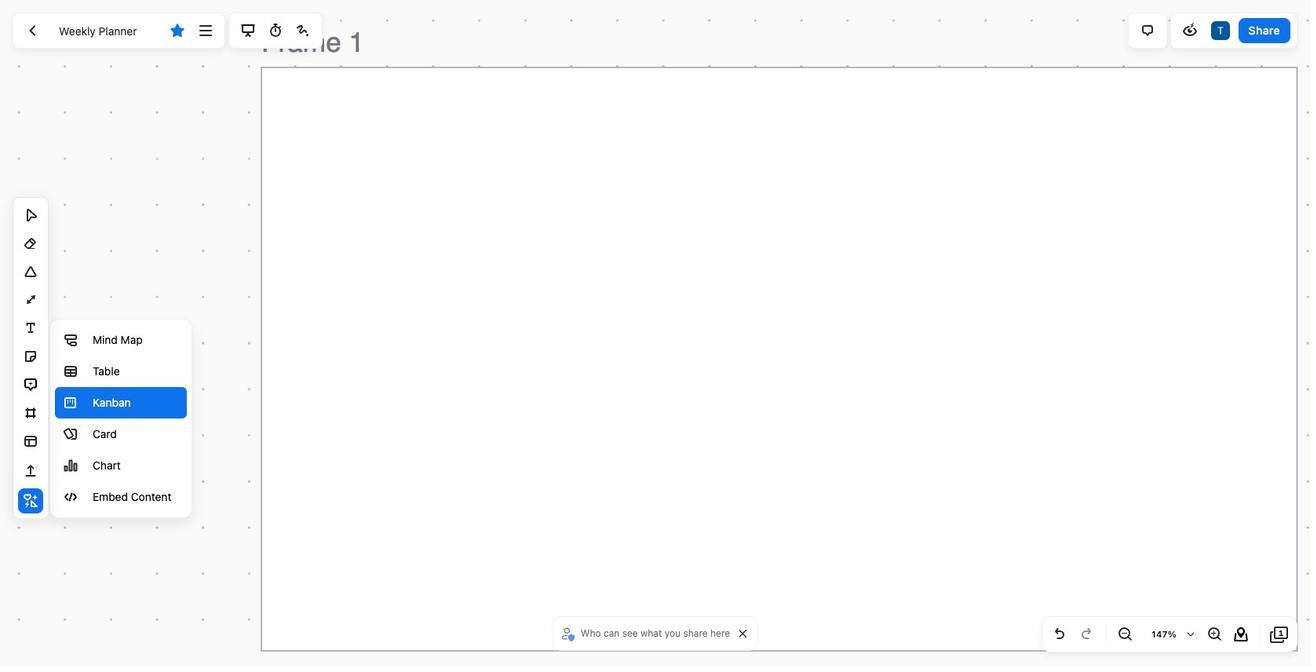 Task type: describe. For each thing, give the bounding box(es) containing it.
more options image
[[196, 21, 215, 40]]

table
[[93, 364, 120, 378]]

pages image
[[1271, 625, 1290, 644]]

card
[[93, 427, 117, 441]]

dashboard image
[[23, 21, 42, 40]]

laser image
[[294, 21, 313, 40]]

chart
[[93, 459, 121, 472]]

content
[[131, 490, 172, 503]]

embed
[[93, 490, 128, 503]]

tooltip containing mind map
[[49, 319, 193, 518]]

map
[[121, 333, 143, 346]]

147 %
[[1152, 629, 1177, 639]]

timer image
[[266, 21, 285, 40]]

all eyes on me image
[[1181, 21, 1200, 40]]

see
[[622, 627, 638, 639]]

mini map image
[[1232, 625, 1251, 644]]

more tools image
[[21, 492, 40, 510]]

share
[[1249, 23, 1281, 37]]

undo image
[[1051, 625, 1070, 644]]

here
[[711, 627, 731, 639]]

Document name text field
[[47, 18, 163, 43]]



Task type: vqa. For each thing, say whether or not it's contained in the screenshot.
'LASER' IMAGE
yes



Task type: locate. For each thing, give the bounding box(es) containing it.
zoom in image
[[1206, 625, 1224, 644]]

147
[[1152, 629, 1168, 639]]

zoom out image
[[1116, 625, 1135, 644]]

share button
[[1239, 18, 1291, 43]]

comment panel image
[[1139, 21, 1157, 40]]

tooltip
[[49, 319, 193, 518]]

%
[[1168, 629, 1177, 639]]

templates image
[[21, 432, 40, 451]]

who can see what you share here
[[581, 627, 731, 639]]

kanban
[[93, 396, 131, 409]]

mind
[[93, 333, 118, 346]]

what
[[641, 627, 662, 639]]

you
[[665, 627, 681, 639]]

mind map
[[93, 333, 143, 346]]

upload image
[[21, 462, 40, 481]]

embed content
[[93, 490, 172, 503]]

present image
[[238, 21, 257, 40]]

unstar this whiteboard image
[[168, 21, 187, 40]]

who
[[581, 627, 601, 639]]

who can see what you share here button
[[559, 622, 734, 646]]

share
[[684, 627, 708, 639]]

can
[[604, 627, 620, 639]]



